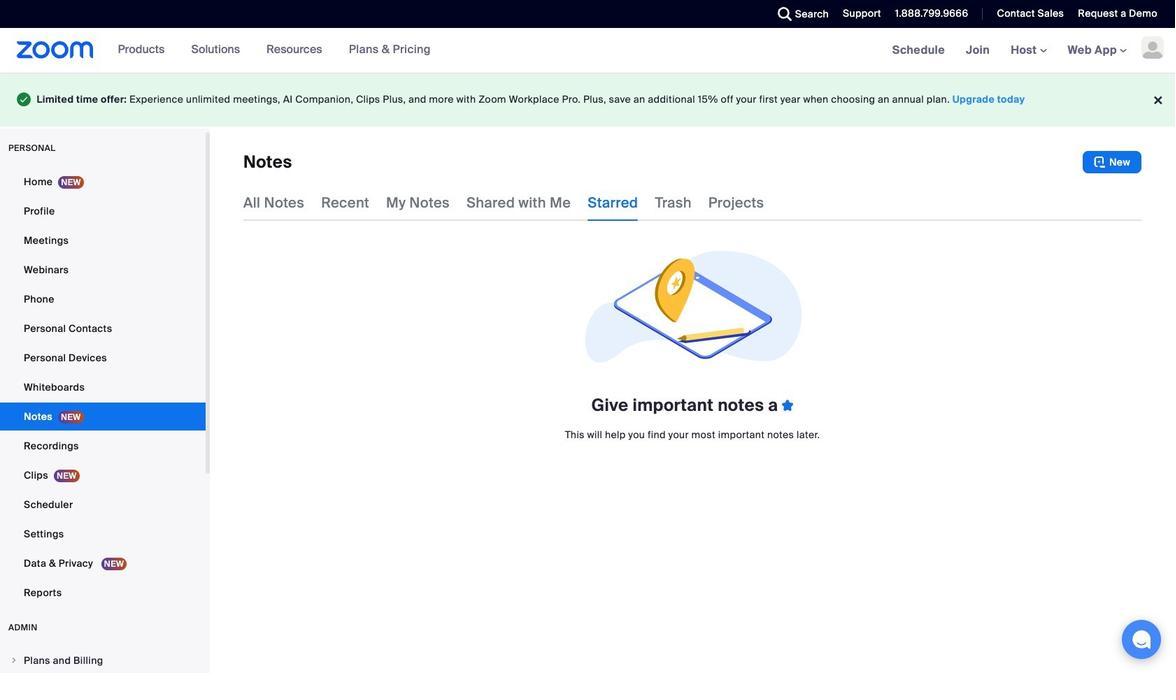 Task type: locate. For each thing, give the bounding box(es) containing it.
banner
[[0, 28, 1176, 73]]

product information navigation
[[94, 28, 442, 73]]

zoom logo image
[[17, 41, 94, 59]]

menu item
[[0, 648, 206, 674]]

type image
[[17, 90, 31, 110]]

footer
[[0, 73, 1176, 126]]

application
[[244, 151, 1142, 173]]



Task type: describe. For each thing, give the bounding box(es) containing it.
meetings navigation
[[882, 28, 1176, 73]]

personal menu menu
[[0, 168, 206, 609]]

open chat image
[[1132, 631, 1152, 650]]

profile picture image
[[1142, 36, 1164, 59]]

tabs of all notes page tab list
[[244, 184, 765, 221]]

right image
[[10, 657, 18, 665]]



Task type: vqa. For each thing, say whether or not it's contained in the screenshot.
third Now
no



